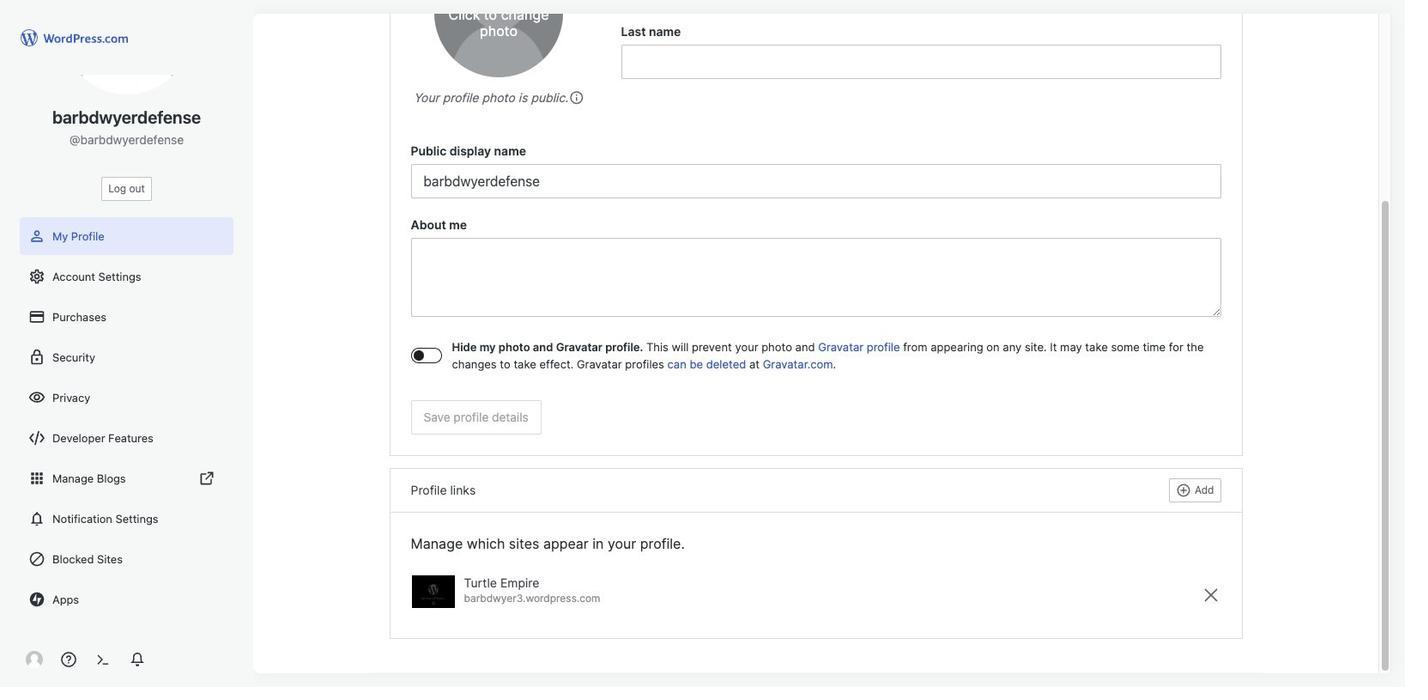 Task type: locate. For each thing, give the bounding box(es) containing it.
main content
[[370, 0, 1263, 673]]

visibility image
[[28, 389, 46, 406]]

more information image
[[569, 89, 584, 105]]

group
[[621, 22, 1222, 79], [411, 142, 1222, 198], [411, 216, 1222, 322]]

notifications image
[[28, 510, 46, 527]]

None text field
[[621, 45, 1222, 79], [411, 164, 1222, 198], [621, 45, 1222, 79], [411, 164, 1222, 198]]

lock image
[[28, 349, 46, 366]]

block image
[[28, 550, 46, 568]]

None text field
[[411, 238, 1222, 317]]

credit_card image
[[28, 308, 46, 325]]

2 vertical spatial group
[[411, 216, 1222, 322]]



Task type: vqa. For each thing, say whether or not it's contained in the screenshot.
lock image
yes



Task type: describe. For each thing, give the bounding box(es) containing it.
settings image
[[28, 268, 46, 285]]

person image
[[28, 228, 46, 245]]

barbdwyerdefense image
[[26, 651, 43, 668]]

1 vertical spatial group
[[411, 142, 1222, 198]]

apps image
[[28, 470, 46, 487]]

0 vertical spatial group
[[621, 22, 1222, 79]]



